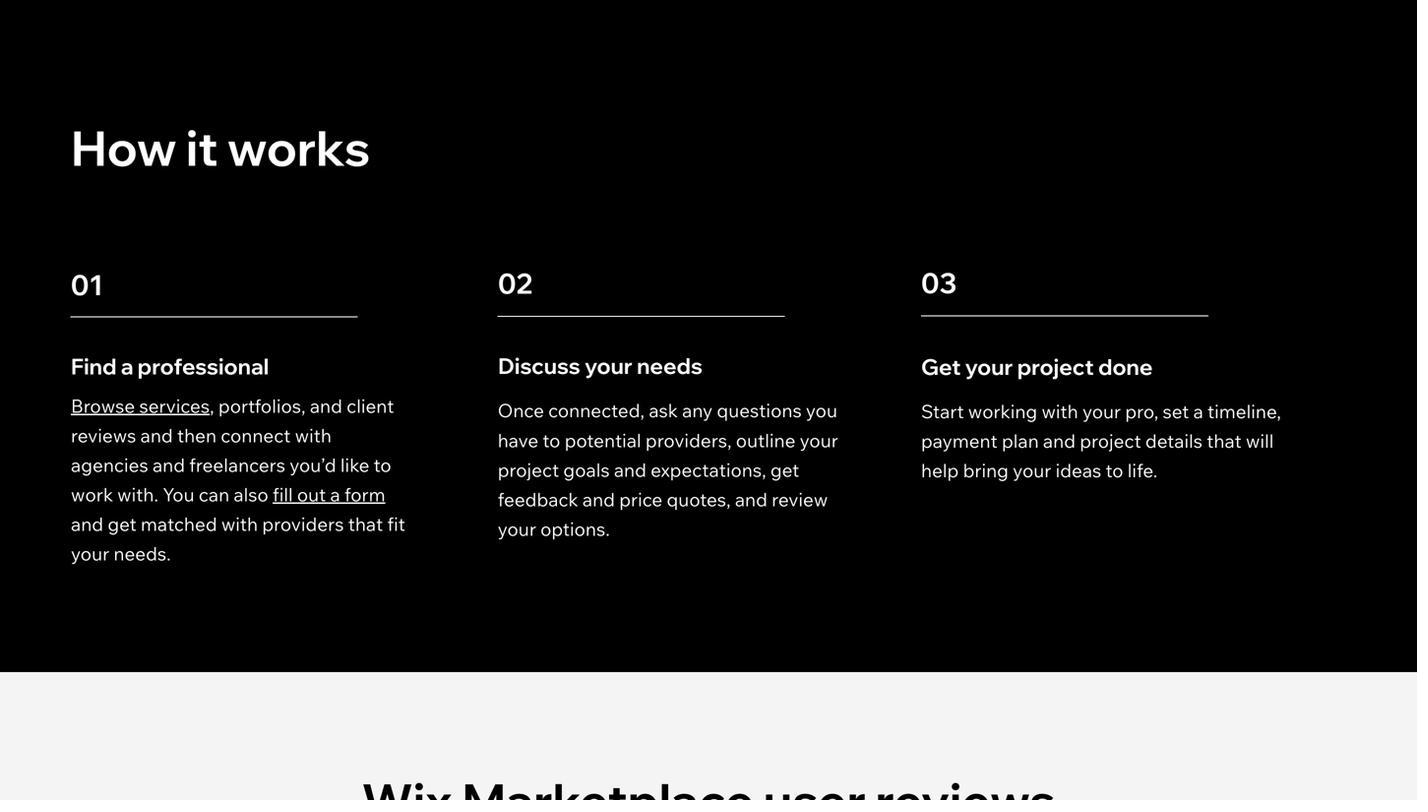 Task type: vqa. For each thing, say whether or not it's contained in the screenshot.
the right Unless
no



Task type: locate. For each thing, give the bounding box(es) containing it.
how
[[71, 118, 177, 178]]

to
[[543, 429, 561, 452], [374, 453, 392, 477], [1106, 459, 1124, 482]]

like
[[341, 453, 370, 477]]

browse
[[71, 394, 135, 417]]

feedback
[[498, 488, 579, 511]]

project
[[1018, 353, 1095, 380], [1080, 429, 1142, 452], [498, 458, 559, 481]]

a right out
[[330, 483, 340, 506]]

freelancers
[[189, 453, 286, 477]]

1 vertical spatial project
[[1080, 429, 1142, 452]]

potential
[[565, 429, 642, 452]]

work
[[71, 483, 113, 506]]

and left client on the left of page
[[310, 394, 343, 417]]

,
[[210, 394, 214, 417]]

how it works
[[71, 118, 370, 178]]

with up you'd
[[295, 424, 332, 447]]

you
[[163, 483, 195, 506]]

that left "will"
[[1207, 429, 1242, 452]]

find
[[71, 353, 117, 380]]

with.
[[117, 483, 159, 506]]

get
[[922, 353, 961, 380]]

1 vertical spatial that
[[348, 513, 383, 536]]

and inside fill out a form and get matched with providers that fit your needs.
[[71, 513, 103, 536]]

1 horizontal spatial to
[[543, 429, 561, 452]]

and
[[310, 394, 343, 417], [140, 424, 173, 447], [1044, 429, 1076, 452], [153, 453, 185, 477], [614, 458, 647, 481], [583, 488, 615, 511], [735, 488, 768, 511], [71, 513, 103, 536]]

services
[[139, 394, 210, 417]]

bring
[[963, 459, 1009, 482]]

1 vertical spatial with
[[295, 424, 332, 447]]

0 horizontal spatial a
[[121, 353, 133, 380]]

2 horizontal spatial a
[[1194, 400, 1204, 423]]

with inside fill out a form and get matched with providers that fit your needs.
[[221, 513, 258, 536]]

0 vertical spatial with
[[1042, 400, 1079, 423]]

with down get your project done
[[1042, 400, 1079, 423]]

0 horizontal spatial with
[[221, 513, 258, 536]]

your up the working
[[966, 353, 1014, 380]]

1 horizontal spatial with
[[295, 424, 332, 447]]

2 horizontal spatial to
[[1106, 459, 1124, 482]]

and up ideas
[[1044, 429, 1076, 452]]

1 horizontal spatial a
[[330, 483, 340, 506]]

life.
[[1128, 459, 1158, 482]]

with inside , portfolios, and client reviews and then connect with agencies and freelancers you'd like to work with. you can also
[[295, 424, 332, 447]]

your
[[585, 352, 633, 380], [966, 353, 1014, 380], [1083, 400, 1122, 423], [800, 429, 839, 452], [1013, 459, 1052, 482], [498, 517, 536, 541], [71, 542, 109, 565]]

price
[[620, 488, 663, 511]]

1 vertical spatial get
[[108, 513, 137, 536]]

have
[[498, 429, 539, 452]]

will
[[1247, 429, 1274, 452]]

and down goals
[[583, 488, 615, 511]]

browse services link
[[71, 394, 210, 417]]

review
[[772, 488, 828, 511]]

form
[[345, 483, 386, 506]]

project inside once connected, ask any questions you have to potential providers, outline your project goals and expectations, get feedback and price quotes, and review your options.
[[498, 458, 559, 481]]

and inside start working with your pro, set a timeline, payment plan and project details that will help bring your ideas to life.
[[1044, 429, 1076, 452]]

1 vertical spatial a
[[1194, 400, 1204, 423]]

get inside once connected, ask any questions you have to potential providers, outline your project goals and expectations, get feedback and price quotes, and review your options.
[[771, 458, 800, 481]]

0 vertical spatial get
[[771, 458, 800, 481]]

providers
[[262, 513, 344, 536]]

2 vertical spatial with
[[221, 513, 258, 536]]

and down "work"
[[71, 513, 103, 536]]

1 horizontal spatial that
[[1207, 429, 1242, 452]]

a right find
[[121, 353, 133, 380]]

to right have
[[543, 429, 561, 452]]

to left life.
[[1106, 459, 1124, 482]]

with
[[1042, 400, 1079, 423], [295, 424, 332, 447], [221, 513, 258, 536]]

your down plan
[[1013, 459, 1052, 482]]

working
[[969, 400, 1038, 423]]

your left needs.
[[71, 542, 109, 565]]

to right like
[[374, 453, 392, 477]]

start working with your pro, set a timeline, payment plan and project details that will help bring your ideas to life.
[[922, 400, 1282, 482]]

project up feedback
[[498, 458, 559, 481]]

a right set
[[1194, 400, 1204, 423]]

that
[[1207, 429, 1242, 452], [348, 513, 383, 536]]

your left pro,
[[1083, 400, 1122, 423]]

that inside start working with your pro, set a timeline, payment plan and project details that will help bring your ideas to life.
[[1207, 429, 1242, 452]]

can
[[199, 483, 230, 506]]

0 vertical spatial that
[[1207, 429, 1242, 452]]

project inside start working with your pro, set a timeline, payment plan and project details that will help bring your ideas to life.
[[1080, 429, 1142, 452]]

once
[[498, 399, 544, 422]]

a
[[121, 353, 133, 380], [1194, 400, 1204, 423], [330, 483, 340, 506]]

that inside fill out a form and get matched with providers that fit your needs.
[[348, 513, 383, 536]]

2 vertical spatial a
[[330, 483, 340, 506]]

0 horizontal spatial to
[[374, 453, 392, 477]]

find a professional
[[71, 353, 273, 380]]

1 horizontal spatial get
[[771, 458, 800, 481]]

ideas
[[1056, 459, 1102, 482]]

your inside fill out a form and get matched with providers that fit your needs.
[[71, 542, 109, 565]]

questions
[[717, 399, 802, 422]]

connected,
[[549, 399, 645, 422]]

browse services
[[71, 394, 210, 417]]

get up the review in the right bottom of the page
[[771, 458, 800, 481]]

fill out a form link
[[273, 483, 386, 506]]

with inside start working with your pro, set a timeline, payment plan and project details that will help bring your ideas to life.
[[1042, 400, 1079, 423]]

needs.
[[114, 542, 171, 565]]

2 horizontal spatial with
[[1042, 400, 1079, 423]]

plan
[[1002, 429, 1039, 452]]

2 vertical spatial project
[[498, 458, 559, 481]]

0 horizontal spatial get
[[108, 513, 137, 536]]

expectations,
[[651, 458, 767, 481]]

any
[[682, 399, 713, 422]]

project down pro,
[[1080, 429, 1142, 452]]

02
[[498, 266, 533, 301]]

to inside , portfolios, and client reviews and then connect with agencies and freelancers you'd like to work with. you can also
[[374, 453, 392, 477]]

0 horizontal spatial that
[[348, 513, 383, 536]]

get down 'with.'
[[108, 513, 137, 536]]

project up the working
[[1018, 353, 1095, 380]]

with down also
[[221, 513, 258, 536]]

pro,
[[1126, 400, 1159, 423]]

discuss your needs
[[498, 352, 703, 380]]

help
[[922, 459, 959, 482]]

your down 'you'
[[800, 429, 839, 452]]

set
[[1163, 400, 1190, 423]]

get
[[771, 458, 800, 481], [108, 513, 137, 536]]

that down form
[[348, 513, 383, 536]]



Task type: describe. For each thing, give the bounding box(es) containing it.
fit
[[387, 513, 406, 536]]

it
[[186, 118, 218, 178]]

details
[[1146, 429, 1203, 452]]

a inside fill out a form and get matched with providers that fit your needs.
[[330, 483, 340, 506]]

and up you
[[153, 453, 185, 477]]

to inside once connected, ask any questions you have to potential providers, outline your project goals and expectations, get feedback and price quotes, and review your options.
[[543, 429, 561, 452]]

reviews
[[71, 424, 136, 447]]

0 vertical spatial a
[[121, 353, 133, 380]]

done
[[1099, 353, 1153, 380]]

a inside start working with your pro, set a timeline, payment plan and project details that will help bring your ideas to life.
[[1194, 400, 1204, 423]]

you'd
[[290, 453, 336, 477]]

0 vertical spatial project
[[1018, 353, 1095, 380]]

professional
[[138, 353, 269, 380]]

to inside start working with your pro, set a timeline, payment plan and project details that will help bring your ideas to life.
[[1106, 459, 1124, 482]]

your up connected,
[[585, 352, 633, 380]]

once connected, ask any questions you have to potential providers, outline your project goals and expectations, get feedback and price quotes, and review your options.
[[498, 399, 839, 541]]

then
[[177, 424, 217, 447]]

get inside fill out a form and get matched with providers that fit your needs.
[[108, 513, 137, 536]]

options.
[[541, 517, 610, 541]]

start
[[922, 400, 964, 423]]

your down feedback
[[498, 517, 536, 541]]

01
[[71, 267, 103, 302]]

, portfolios, and client reviews and then connect with agencies and freelancers you'd like to work with. you can also
[[71, 394, 394, 506]]

quotes,
[[667, 488, 731, 511]]

needs
[[637, 352, 703, 380]]

matched
[[141, 513, 217, 536]]

goals
[[564, 458, 610, 481]]

you
[[806, 399, 838, 422]]

fill
[[273, 483, 293, 506]]

also
[[234, 483, 269, 506]]

and up 'price'
[[614, 458, 647, 481]]

03
[[922, 266, 957, 300]]

outline
[[736, 429, 796, 452]]

and down browse services
[[140, 424, 173, 447]]

portfolios,
[[218, 394, 306, 417]]

out
[[297, 483, 326, 506]]

fill out a form and get matched with providers that fit your needs.
[[71, 483, 406, 565]]

discuss
[[498, 352, 581, 380]]

ask
[[649, 399, 678, 422]]

and left the review in the right bottom of the page
[[735, 488, 768, 511]]

providers,
[[646, 429, 732, 452]]

get your project done
[[922, 353, 1153, 380]]

timeline,
[[1208, 400, 1282, 423]]

agencies
[[71, 453, 148, 477]]

connect
[[221, 424, 291, 447]]

works
[[228, 118, 370, 178]]

payment
[[922, 429, 998, 452]]

client
[[347, 394, 394, 417]]



